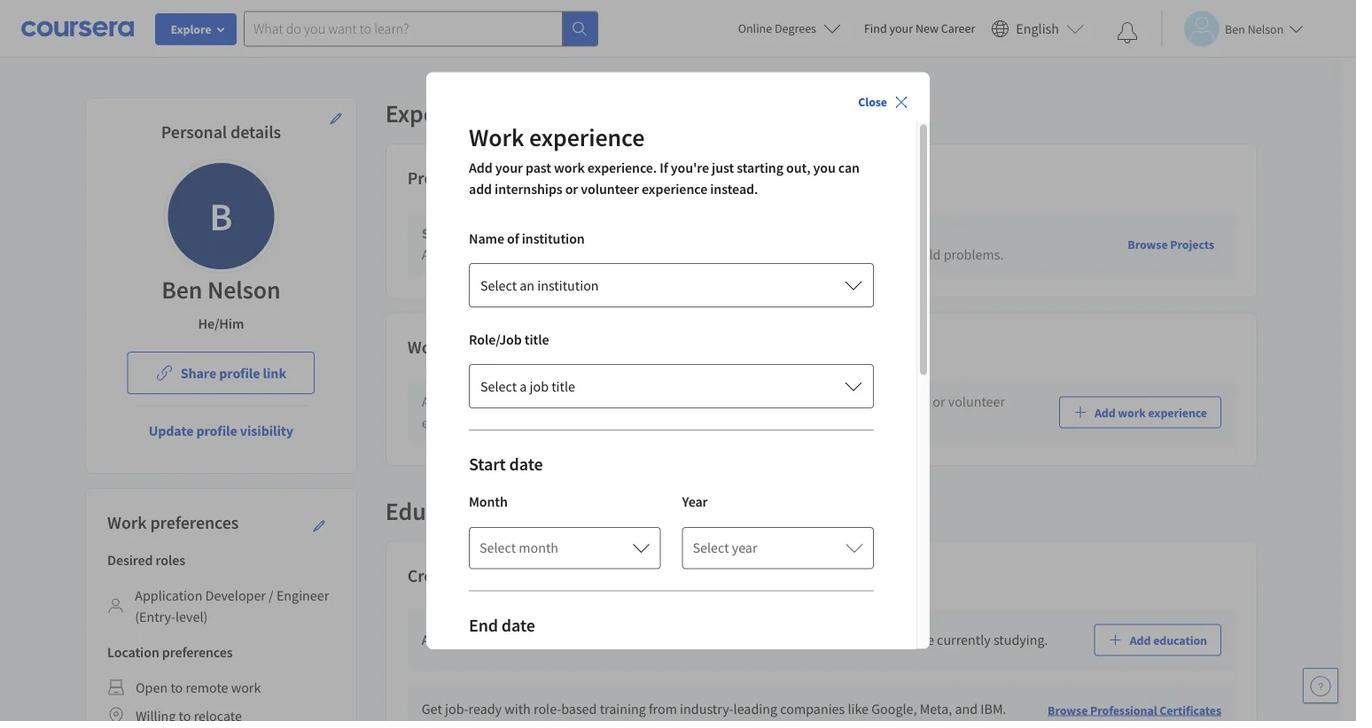 Task type: vqa. For each thing, say whether or not it's contained in the screenshot.
starting
yes



Task type: describe. For each thing, give the bounding box(es) containing it.
work preferences
[[107, 512, 239, 534]]

education
[[385, 496, 492, 527]]

ability
[[791, 246, 828, 264]]

close
[[858, 94, 887, 110]]

can inside work experience add your past work experience. if you're just starting out, you can add internships or volunteer experience instead.
[[838, 159, 860, 177]]

based
[[561, 701, 597, 718]]

showcase
[[422, 225, 483, 243]]

can inside the add your past work experience here. if you're just starting out, you can add internships or volunteer experience instead.
[[814, 393, 835, 411]]

volunteer inside the add your past work experience here. if you're just starting out, you can add internships or volunteer experience instead.
[[948, 393, 1005, 411]]

update
[[149, 422, 194, 440]]

relevant
[[686, 225, 737, 243]]

know
[[753, 632, 785, 649]]

work inside button
[[1118, 405, 1146, 421]]

browse for browse professional certificates
[[1048, 702, 1088, 718]]

real-
[[880, 246, 907, 264]]

details
[[231, 121, 281, 143]]

browse professional certificates
[[1048, 702, 1222, 718]]

help center image
[[1310, 675, 1331, 697]]

select for select year
[[693, 540, 729, 558]]

companies
[[780, 701, 845, 718]]

an
[[520, 277, 535, 295]]

remote
[[186, 679, 228, 697]]

select an institution
[[480, 277, 599, 295]]

currently
[[937, 632, 991, 649]]

open to remote work
[[136, 679, 261, 697]]

problems.
[[944, 246, 1004, 264]]

add work experience button
[[1059, 397, 1222, 429]]

0 vertical spatial title
[[525, 331, 549, 349]]

add inside the add your past work experience here. if you're just starting out, you can add internships or volunteer experience instead.
[[838, 393, 861, 411]]

start date
[[469, 454, 543, 476]]

/
[[269, 587, 274, 605]]

work for preferences
[[107, 512, 147, 534]]

ben nelson
[[161, 274, 281, 305]]

or inside the add your past work experience here. if you're just starting out, you can add internships or volunteer experience instead.
[[933, 393, 945, 411]]

application developer / engineer (entry-level)
[[135, 587, 329, 626]]

get job-ready with role-based training from industry-leading companies like google, meta, and ibm.
[[422, 701, 1007, 718]]

level)
[[176, 608, 208, 626]]

location preferences
[[107, 644, 233, 661]]

month
[[519, 540, 559, 558]]

work for experience
[[469, 122, 524, 153]]

where
[[788, 632, 825, 649]]

career
[[941, 20, 975, 36]]

ibm.
[[981, 701, 1007, 718]]

2 vertical spatial you
[[828, 632, 850, 649]]

month
[[469, 494, 508, 511]]

you're
[[650, 393, 687, 411]]

if inside the add your past work experience here. if you're just starting out, you can add internships or volunteer experience instead.
[[639, 393, 647, 411]]

add your past work experience here. if you're just starting out, you can add internships or volunteer experience instead.
[[422, 393, 1005, 432]]

find your new career link
[[855, 18, 984, 40]]

you inside work experience add your past work experience. if you're just starting out, you can add internships or volunteer experience instead.
[[813, 159, 836, 177]]

add for add your past work experience here. if you're just starting out, you can add internships or volunteer experience instead.
[[422, 393, 445, 411]]

education
[[1153, 632, 1207, 648]]

select month
[[480, 540, 559, 558]]

add inside work experience add your past work experience. if you're just starting out, you can add internships or volunteer experience instead.
[[469, 159, 493, 177]]

roles
[[156, 551, 185, 569]]

date for start date
[[509, 454, 543, 476]]

select year
[[693, 540, 757, 558]]

your for to
[[486, 225, 514, 243]]

skills
[[517, 225, 549, 243]]

add education
[[1130, 632, 1207, 648]]

add for add work experience
[[1095, 405, 1116, 421]]

experience inside button
[[1148, 405, 1207, 421]]

solve
[[846, 246, 877, 264]]

to right skills
[[552, 225, 565, 243]]

if inside work experience add your past work experience. if you're just starting out, you can add internships or volunteer experience instead.
[[660, 159, 668, 177]]

share profile link
[[181, 364, 286, 382]]

here.
[[606, 393, 636, 411]]

he/him
[[198, 315, 244, 332]]

educational
[[478, 632, 548, 649]]

ben
[[161, 274, 203, 305]]

from
[[649, 701, 677, 718]]

credentials
[[408, 565, 494, 587]]

to left let
[[654, 632, 667, 649]]

Select a job title button
[[469, 365, 874, 409]]

leading
[[734, 701, 777, 718]]

just inside work experience add your past work experience. if you're just starting out, you can add internships or volunteer experience instead.
[[712, 159, 734, 177]]

studied
[[853, 632, 897, 649]]

add inside work experience add your past work experience. if you're just starting out, you can add internships or volunteer experience instead.
[[469, 180, 492, 198]]

like
[[848, 701, 869, 718]]

close button
[[851, 86, 916, 118]]

application
[[135, 587, 202, 605]]

1 vertical spatial with
[[505, 701, 531, 718]]

background
[[551, 632, 622, 649]]

edit image
[[329, 112, 343, 126]]

you inside the add your past work experience here. if you're just starting out, you can add internships or volunteer experience instead.
[[789, 393, 811, 411]]

history
[[450, 336, 503, 358]]

experience.
[[588, 159, 657, 177]]

preferences for location preferences
[[162, 644, 233, 661]]

just inside the add your past work experience here. if you're just starting out, you can add internships or volunteer experience instead.
[[689, 393, 711, 411]]

role/job
[[469, 331, 522, 349]]

instead. inside the add your past work experience here. if you're just starting out, you can add internships or volunteer experience instead.
[[489, 415, 536, 432]]

out, inside work experience add your past work experience. if you're just starting out, you can add internships or volunteer experience instead.
[[786, 159, 811, 177]]

meta,
[[920, 701, 952, 718]]

past inside the add your past work experience here. if you're just starting out, you can add internships or volunteer experience instead.
[[478, 393, 503, 411]]

add your educational background here to let employers know where you studied or are currently studying.
[[422, 632, 1048, 649]]

or inside work experience add your past work experience. if you're just starting out, you can add internships or volunteer experience instead.
[[565, 180, 578, 198]]

ready
[[469, 701, 502, 718]]

work history
[[408, 336, 503, 358]]

0 vertical spatial projects
[[740, 225, 790, 243]]

english button
[[984, 0, 1091, 58]]

add education button
[[1095, 624, 1222, 656]]

browse projects
[[1128, 236, 1214, 252]]

end date
[[469, 615, 535, 637]]

update profile visibility
[[149, 422, 293, 440]]

role/job title
[[469, 331, 549, 349]]

link
[[263, 364, 286, 382]]

engineer
[[277, 587, 329, 605]]



Task type: locate. For each thing, give the bounding box(es) containing it.
desired roles
[[107, 551, 185, 569]]

projects down showcase
[[448, 246, 496, 264]]

institution for name of institution
[[522, 230, 585, 248]]

1 vertical spatial profile
[[196, 422, 237, 440]]

your for work
[[448, 393, 475, 411]]

out, inside the add your past work experience here. if you're just starting out, you can add internships or volunteer experience instead.
[[762, 393, 786, 411]]

0 horizontal spatial or
[[565, 180, 578, 198]]

employers
[[688, 632, 750, 649]]

job
[[530, 378, 549, 396]]

your for background
[[448, 632, 475, 649]]

1 horizontal spatial work
[[408, 336, 447, 358]]

starting inside the add your past work experience here. if you're just starting out, you can add internships or volunteer experience instead.
[[714, 393, 759, 411]]

work inside work experience add your past work experience. if you're just starting out, you can add internships or volunteer experience instead.
[[469, 122, 524, 153]]

0 vertical spatial with
[[631, 225, 659, 243]]

world
[[907, 246, 941, 264]]

visibility
[[240, 422, 293, 440]]

and inside showcase your skills to recruiters with job-relevant projects add projects here to demonstrate your technical expertise and ability to solve real-world problems.
[[766, 246, 788, 264]]

1 horizontal spatial if
[[660, 159, 668, 177]]

1 vertical spatial browse
[[1048, 702, 1088, 718]]

share profile link button
[[127, 352, 315, 394]]

1 vertical spatial past
[[478, 393, 503, 411]]

showcase your skills to recruiters with job-relevant projects add projects here to demonstrate your technical expertise and ability to solve real-world problems.
[[422, 225, 1004, 264]]

0 horizontal spatial volunteer
[[581, 180, 639, 198]]

expertise
[[708, 246, 763, 264]]

institution
[[522, 230, 585, 248], [537, 277, 599, 295]]

0 vertical spatial volunteer
[[581, 180, 639, 198]]

1 horizontal spatial can
[[838, 159, 860, 177]]

0 vertical spatial job-
[[662, 225, 686, 243]]

1 vertical spatial date
[[502, 615, 535, 637]]

to right "open"
[[171, 679, 183, 697]]

here down skills
[[499, 246, 525, 264]]

0 vertical spatial here
[[499, 246, 525, 264]]

training
[[600, 701, 646, 718]]

0 vertical spatial internships
[[495, 180, 563, 198]]

1 vertical spatial out,
[[762, 393, 786, 411]]

Select an institution button
[[469, 264, 874, 308]]

volunteer
[[581, 180, 639, 198], [948, 393, 1005, 411]]

find
[[864, 20, 887, 36]]

add work experience
[[1095, 405, 1207, 421]]

0 vertical spatial profile
[[219, 364, 260, 382]]

select a job title
[[480, 378, 575, 396]]

browse inside button
[[1128, 236, 1168, 252]]

1 vertical spatial starting
[[714, 393, 759, 411]]

1 vertical spatial title
[[552, 378, 575, 396]]

1 vertical spatial you
[[789, 393, 811, 411]]

select left a at the bottom
[[480, 378, 517, 396]]

starting right 'you're' at the top of the page
[[737, 159, 784, 177]]

instead. up relevant
[[710, 180, 758, 198]]

english
[[1016, 20, 1059, 38]]

0 vertical spatial instead.
[[710, 180, 758, 198]]

1 vertical spatial job-
[[445, 701, 469, 718]]

studying.
[[994, 632, 1048, 649]]

work experience add your past work experience. if you're just starting out, you can add internships or volunteer experience instead.
[[469, 122, 860, 198]]

show notifications image
[[1117, 22, 1138, 43]]

internships inside work experience add your past work experience. if you're just starting out, you can add internships or volunteer experience instead.
[[495, 180, 563, 198]]

your inside the add your past work experience here. if you're just starting out, you can add internships or volunteer experience instead.
[[448, 393, 475, 411]]

browse professional certificates link
[[1048, 702, 1222, 718]]

browse for browse projects
[[1128, 236, 1168, 252]]

(entry-
[[135, 608, 176, 626]]

location
[[107, 644, 159, 661]]

1 horizontal spatial projects
[[740, 225, 790, 243]]

work
[[469, 122, 524, 153], [408, 336, 447, 358], [107, 512, 147, 534]]

profile
[[219, 364, 260, 382], [196, 422, 237, 440]]

0 vertical spatial you
[[813, 159, 836, 177]]

developer
[[205, 587, 266, 605]]

0 vertical spatial past
[[526, 159, 551, 177]]

past up skills
[[526, 159, 551, 177]]

1 horizontal spatial just
[[712, 159, 734, 177]]

year
[[732, 540, 757, 558]]

profile for update
[[196, 422, 237, 440]]

personal
[[161, 121, 227, 143]]

instead. inside work experience add your past work experience. if you're just starting out, you can add internships or volunteer experience instead.
[[710, 180, 758, 198]]

profile inside button
[[219, 364, 260, 382]]

select left month
[[480, 540, 516, 558]]

1 vertical spatial just
[[689, 393, 711, 411]]

0 horizontal spatial projects
[[408, 167, 469, 189]]

technical
[[651, 246, 706, 264]]

add inside the add your past work experience here. if you're just starting out, you can add internships or volunteer experience instead.
[[422, 393, 445, 411]]

0 vertical spatial work
[[469, 122, 524, 153]]

name of institution
[[469, 230, 585, 248]]

your up skills
[[495, 159, 523, 177]]

1 horizontal spatial browse
[[1128, 236, 1168, 252]]

with left role-
[[505, 701, 531, 718]]

your down recruiters
[[622, 246, 649, 264]]

title inside button
[[552, 378, 575, 396]]

date for end date
[[502, 615, 535, 637]]

0 horizontal spatial just
[[689, 393, 711, 411]]

1 horizontal spatial with
[[631, 225, 659, 243]]

your left educational
[[448, 632, 475, 649]]

of
[[507, 230, 519, 248]]

profile for share
[[219, 364, 260, 382]]

your down work history
[[448, 393, 475, 411]]

volunteer inside work experience add your past work experience. if you're just starting out, you can add internships or volunteer experience instead.
[[581, 180, 639, 198]]

and left the ability
[[766, 246, 788, 264]]

recruiters
[[567, 225, 628, 243]]

1 vertical spatial can
[[814, 393, 835, 411]]

0 vertical spatial add
[[469, 180, 492, 198]]

0 horizontal spatial projects
[[448, 246, 496, 264]]

coursera image
[[21, 14, 134, 43]]

your right find
[[890, 20, 913, 36]]

select for select month
[[480, 540, 516, 558]]

add
[[469, 180, 492, 198], [838, 393, 861, 411]]

0 horizontal spatial title
[[525, 331, 549, 349]]

1 vertical spatial institution
[[537, 277, 599, 295]]

0 horizontal spatial browse
[[1048, 702, 1088, 718]]

your inside work experience add your past work experience. if you're just starting out, you can add internships or volunteer experience instead.
[[495, 159, 523, 177]]

0 vertical spatial if
[[660, 159, 668, 177]]

preferences up the roles
[[150, 512, 239, 534]]

your left skills
[[486, 225, 514, 243]]

0 vertical spatial starting
[[737, 159, 784, 177]]

0 vertical spatial institution
[[522, 230, 585, 248]]

None search field
[[244, 11, 598, 47]]

1 vertical spatial add
[[838, 393, 861, 411]]

1 vertical spatial and
[[955, 701, 978, 718]]

1 vertical spatial if
[[639, 393, 647, 411]]

profile right update
[[196, 422, 237, 440]]

or
[[565, 180, 578, 198], [933, 393, 945, 411], [900, 632, 912, 649]]

add inside showcase your skills to recruiters with job-relevant projects add projects here to demonstrate your technical expertise and ability to solve real-world problems.
[[422, 246, 445, 264]]

to left solve
[[831, 246, 843, 264]]

work inside work experience add your past work experience. if you're just starting out, you can add internships or volunteer experience instead.
[[554, 159, 585, 177]]

1 vertical spatial work
[[408, 336, 447, 358]]

end
[[469, 615, 498, 637]]

0 horizontal spatial internships
[[495, 180, 563, 198]]

just right 'you're' at the top of the page
[[712, 159, 734, 177]]

industry-
[[680, 701, 734, 718]]

1 horizontal spatial title
[[552, 378, 575, 396]]

institution right of
[[522, 230, 585, 248]]

1 horizontal spatial or
[[900, 632, 912, 649]]

2 vertical spatial work
[[107, 512, 147, 534]]

professional
[[1090, 702, 1157, 718]]

2 horizontal spatial work
[[469, 122, 524, 153]]

1 vertical spatial instead.
[[489, 415, 536, 432]]

0 horizontal spatial if
[[639, 393, 647, 411]]

0 vertical spatial preferences
[[150, 512, 239, 534]]

1 horizontal spatial out,
[[786, 159, 811, 177]]

get
[[422, 701, 442, 718]]

0 horizontal spatial out,
[[762, 393, 786, 411]]

select for select an institution
[[480, 277, 517, 295]]

select left an
[[480, 277, 517, 295]]

if
[[660, 159, 668, 177], [639, 393, 647, 411]]

0 vertical spatial and
[[766, 246, 788, 264]]

1 horizontal spatial job-
[[662, 225, 686, 243]]

b button
[[163, 159, 279, 274]]

just right you're
[[689, 393, 711, 411]]

0 vertical spatial browse
[[1128, 236, 1168, 252]]

2 vertical spatial or
[[900, 632, 912, 649]]

and left ibm.
[[955, 701, 978, 718]]

1 vertical spatial projects
[[1170, 236, 1214, 252]]

your for career
[[890, 20, 913, 36]]

name
[[469, 230, 504, 248]]

instead. down a at the bottom
[[489, 415, 536, 432]]

select inside popup button
[[693, 540, 729, 558]]

here left let
[[625, 632, 652, 649]]

1 vertical spatial here
[[625, 632, 652, 649]]

1 vertical spatial preferences
[[162, 644, 233, 661]]

institution inside button
[[537, 277, 599, 295]]

past left a at the bottom
[[478, 393, 503, 411]]

b
[[209, 191, 233, 241]]

a
[[520, 378, 527, 396]]

internships inside the add your past work experience here. if you're just starting out, you can add internships or volunteer experience instead.
[[864, 393, 930, 411]]

1 horizontal spatial past
[[526, 159, 551, 177]]

to down skills
[[528, 246, 540, 264]]

1 horizontal spatial here
[[625, 632, 652, 649]]

0 horizontal spatial here
[[499, 246, 525, 264]]

select left year
[[693, 540, 729, 558]]

1 horizontal spatial projects
[[1170, 236, 1214, 252]]

institution down the demonstrate
[[537, 277, 599, 295]]

select year button
[[682, 527, 874, 570]]

0 horizontal spatial and
[[766, 246, 788, 264]]

0 vertical spatial or
[[565, 180, 578, 198]]

1 vertical spatial or
[[933, 393, 945, 411]]

select
[[480, 277, 517, 295], [480, 378, 517, 396], [480, 540, 516, 558], [693, 540, 729, 558]]

work for history
[[408, 336, 447, 358]]

profile inside button
[[196, 422, 237, 440]]

job- up technical
[[662, 225, 686, 243]]

google,
[[872, 701, 917, 718]]

here inside showcase your skills to recruiters with job-relevant projects add projects here to demonstrate your technical expertise and ability to solve real-world problems.
[[499, 246, 525, 264]]

0 horizontal spatial can
[[814, 393, 835, 411]]

title right job
[[552, 378, 575, 396]]

instead.
[[710, 180, 758, 198], [489, 415, 536, 432]]

with inside showcase your skills to recruiters with job-relevant projects add projects here to demonstrate your technical expertise and ability to solve real-world problems.
[[631, 225, 659, 243]]

0 horizontal spatial instead.
[[489, 415, 536, 432]]

profile left link
[[219, 364, 260, 382]]

projects
[[408, 167, 469, 189], [1170, 236, 1214, 252]]

you're
[[671, 159, 709, 177]]

1 vertical spatial volunteer
[[948, 393, 1005, 411]]

work inside the add your past work experience here. if you're just starting out, you can add internships or volunteer experience instead.
[[506, 393, 536, 411]]

work experience dialog
[[426, 72, 930, 722]]

1 horizontal spatial and
[[955, 701, 978, 718]]

0 vertical spatial just
[[712, 159, 734, 177]]

let
[[669, 632, 685, 649]]

0 horizontal spatial with
[[505, 701, 531, 718]]

1 vertical spatial projects
[[448, 246, 496, 264]]

are
[[915, 632, 934, 649]]

1 vertical spatial internships
[[864, 393, 930, 411]]

demonstrate
[[543, 246, 619, 264]]

to
[[552, 225, 565, 243], [528, 246, 540, 264], [831, 246, 843, 264], [654, 632, 667, 649], [171, 679, 183, 697]]

starting right you're
[[714, 393, 759, 411]]

past inside work experience add your past work experience. if you're just starting out, you can add internships or volunteer experience instead.
[[526, 159, 551, 177]]

start
[[469, 454, 506, 476]]

projects up expertise
[[740, 225, 790, 243]]

job- right the get
[[445, 701, 469, 718]]

0 vertical spatial out,
[[786, 159, 811, 177]]

open
[[136, 679, 168, 697]]

1 horizontal spatial instead.
[[710, 180, 758, 198]]

update profile visibility button
[[134, 410, 308, 452]]

personal details
[[161, 121, 281, 143]]

edit image
[[312, 519, 326, 534]]

0 horizontal spatial past
[[478, 393, 503, 411]]

out,
[[786, 159, 811, 177], [762, 393, 786, 411]]

0 horizontal spatial job-
[[445, 701, 469, 718]]

2 horizontal spatial or
[[933, 393, 945, 411]]

share
[[181, 364, 216, 382]]

select month button
[[469, 527, 661, 570]]

select for select a job title
[[480, 378, 517, 396]]

browse projects button
[[1121, 228, 1222, 260]]

add for add education
[[1130, 632, 1151, 648]]

select inside popup button
[[480, 540, 516, 558]]

preferences
[[150, 512, 239, 534], [162, 644, 233, 661]]

starting
[[737, 159, 784, 177], [714, 393, 759, 411]]

0 horizontal spatial add
[[469, 180, 492, 198]]

role-
[[534, 701, 561, 718]]

0 vertical spatial projects
[[408, 167, 469, 189]]

1 horizontal spatial internships
[[864, 393, 930, 411]]

date right start
[[509, 454, 543, 476]]

your
[[890, 20, 913, 36], [495, 159, 523, 177], [486, 225, 514, 243], [622, 246, 649, 264], [448, 393, 475, 411], [448, 632, 475, 649]]

certificates
[[1160, 702, 1222, 718]]

1 horizontal spatial volunteer
[[948, 393, 1005, 411]]

job- inside showcase your skills to recruiters with job-relevant projects add projects here to demonstrate your technical expertise and ability to solve real-world problems.
[[662, 225, 686, 243]]

institution for select an institution
[[537, 277, 599, 295]]

with up technical
[[631, 225, 659, 243]]

date right the end
[[502, 615, 535, 637]]

if right here.
[[639, 393, 647, 411]]

1 horizontal spatial add
[[838, 393, 861, 411]]

0 vertical spatial date
[[509, 454, 543, 476]]

preferences up open to remote work
[[162, 644, 233, 661]]

new
[[916, 20, 939, 36]]

0 vertical spatial can
[[838, 159, 860, 177]]

projects inside button
[[1170, 236, 1214, 252]]

if left 'you're' at the top of the page
[[660, 159, 668, 177]]

nelson
[[207, 274, 281, 305]]

preferences for work preferences
[[150, 512, 239, 534]]

starting inside work experience add your past work experience. if you're just starting out, you can add internships or volunteer experience instead.
[[737, 159, 784, 177]]

0 horizontal spatial work
[[107, 512, 147, 534]]

title right role/job
[[525, 331, 549, 349]]

date
[[509, 454, 543, 476], [502, 615, 535, 637]]

add for add your educational background here to let employers know where you studied or are currently studying.
[[422, 632, 445, 649]]

past
[[526, 159, 551, 177], [478, 393, 503, 411]]



